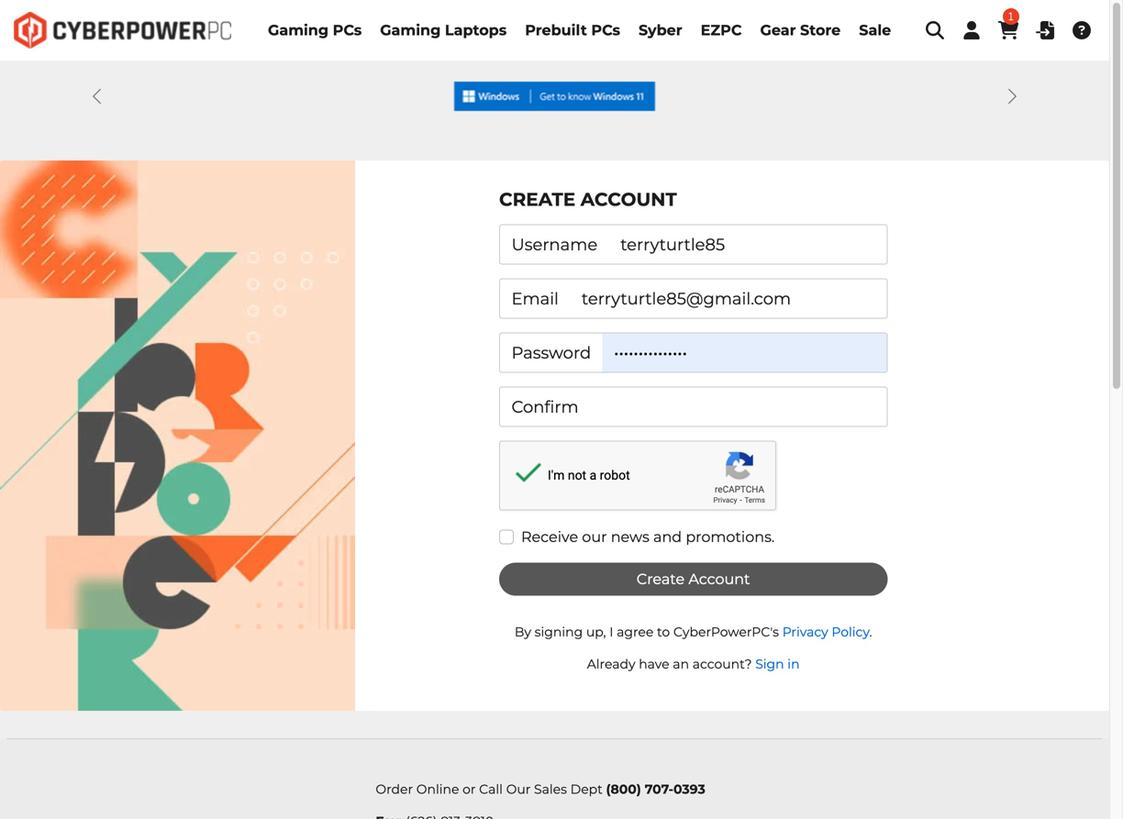 Task type: locate. For each thing, give the bounding box(es) containing it.
Password password field
[[603, 333, 888, 373]]

privacy policy link
[[783, 625, 870, 640]]

1 pcs from the left
[[333, 21, 362, 39]]

1 vertical spatial account
[[689, 571, 751, 589]]

(800)
[[606, 782, 642, 798]]

account
[[581, 188, 677, 211], [689, 571, 751, 589]]

gear store
[[761, 21, 841, 39]]

1 gaming from the left
[[268, 21, 329, 39]]

prebuilt pcs
[[525, 21, 621, 39]]

our
[[506, 782, 531, 798]]

1 link
[[991, 8, 1027, 39]]

account up username in the top of the page
[[581, 188, 677, 211]]

syber
[[639, 21, 683, 39]]

policy
[[832, 625, 870, 640]]

news
[[611, 528, 650, 546]]

0 vertical spatial create
[[499, 188, 576, 211]]

dept
[[571, 782, 603, 798]]

privacy
[[783, 625, 829, 640]]

already have an account? sign in
[[587, 657, 800, 673]]

2 gaming from the left
[[380, 21, 441, 39]]

gaming laptops
[[380, 21, 507, 39]]

prebuilt
[[525, 21, 587, 39]]

0 horizontal spatial account
[[581, 188, 677, 211]]

create account
[[499, 188, 677, 211], [637, 571, 751, 589]]

in
[[788, 657, 800, 673]]

1 vertical spatial create
[[637, 571, 685, 589]]

.
[[870, 625, 873, 640]]

pcs for prebuilt pcs
[[592, 21, 621, 39]]

gaming inside gaming laptops link
[[380, 21, 441, 39]]

2 pcs from the left
[[592, 21, 621, 39]]

1 horizontal spatial account
[[689, 571, 751, 589]]

create account down and on the right bottom
[[637, 571, 751, 589]]

ezpc link
[[697, 0, 747, 61]]

0 horizontal spatial pcs
[[333, 21, 362, 39]]

gaming
[[268, 21, 329, 39], [380, 21, 441, 39]]

password
[[512, 343, 591, 363]]

store
[[801, 21, 841, 39]]

pcs
[[333, 21, 362, 39], [592, 21, 621, 39]]

0 horizontal spatial create
[[499, 188, 576, 211]]

gaming pcs
[[268, 21, 362, 39]]

create down and on the right bottom
[[637, 571, 685, 589]]

and
[[654, 528, 682, 546]]

pcs for gaming pcs
[[333, 21, 362, 39]]

account down promotions.
[[689, 571, 751, 589]]

0 vertical spatial account
[[581, 188, 677, 211]]

0 horizontal spatial gaming
[[268, 21, 329, 39]]

already
[[587, 657, 636, 673]]

promotions.
[[686, 528, 775, 546]]

gear
[[761, 21, 796, 39]]

register image
[[0, 161, 355, 712]]

1 horizontal spatial create
[[637, 571, 685, 589]]

create
[[499, 188, 576, 211], [637, 571, 685, 589]]

1 vertical spatial create account
[[637, 571, 751, 589]]

1 horizontal spatial pcs
[[592, 21, 621, 39]]

windows 11 image
[[454, 82, 656, 111]]

0 vertical spatial create account
[[499, 188, 677, 211]]

gaming inside gaming pcs link
[[268, 21, 329, 39]]

1 horizontal spatial gaming
[[380, 21, 441, 39]]

create account up username in the top of the page
[[499, 188, 677, 211]]

laptops
[[445, 21, 507, 39]]

sign in link
[[756, 657, 800, 673]]

create up username in the top of the page
[[499, 188, 576, 211]]

ezpc
[[701, 21, 742, 39]]

create account inside button
[[637, 571, 751, 589]]



Task type: vqa. For each thing, say whether or not it's contained in the screenshot.
Account to the right
yes



Task type: describe. For each thing, give the bounding box(es) containing it.
an
[[673, 657, 690, 673]]

account inside button
[[689, 571, 751, 589]]

agree
[[617, 625, 654, 640]]

Email email field
[[571, 279, 888, 319]]

create inside button
[[637, 571, 685, 589]]

0393
[[674, 782, 706, 798]]

gaming pcs link
[[263, 0, 367, 61]]

gaming for gaming laptops
[[380, 21, 441, 39]]

sale link
[[855, 0, 896, 61]]

by signing up, i agree to cyberpowerpc's privacy policy .
[[515, 625, 873, 640]]

cyberpowerpc's
[[674, 625, 780, 640]]

cyberpowerpc.com - gaming computers image
[[14, 12, 231, 49]]

Username text field
[[609, 224, 888, 265]]

order
[[376, 782, 413, 798]]

to
[[657, 625, 670, 640]]

i
[[610, 625, 614, 640]]

Confirm password field
[[590, 387, 888, 427]]

create account button
[[499, 563, 888, 596]]

sales
[[534, 782, 567, 798]]

call
[[479, 782, 503, 798]]

gear store link
[[756, 0, 846, 61]]

gaming laptops link
[[376, 0, 512, 61]]

or
[[463, 782, 476, 798]]

our
[[582, 528, 607, 546]]

prebuilt pcs link
[[521, 0, 625, 61]]

signing
[[535, 625, 583, 640]]

account?
[[693, 657, 752, 673]]

online
[[417, 782, 459, 798]]

have
[[639, 657, 670, 673]]

gaming for gaming pcs
[[268, 21, 329, 39]]

receive our news and promotions.
[[521, 528, 775, 546]]

by
[[515, 625, 532, 640]]

707-
[[645, 782, 674, 798]]

up,
[[587, 625, 606, 640]]

order online or call our sales dept (800) 707-0393
[[376, 782, 706, 798]]

1
[[1009, 11, 1014, 21]]

receive
[[521, 528, 579, 546]]

confirm
[[512, 397, 579, 417]]

email
[[512, 289, 559, 309]]

Receive our news and promotions. checkbox
[[499, 530, 514, 545]]

username
[[512, 234, 598, 255]]

syber link
[[634, 0, 687, 61]]

sign
[[756, 657, 785, 673]]

sale
[[860, 21, 892, 39]]



